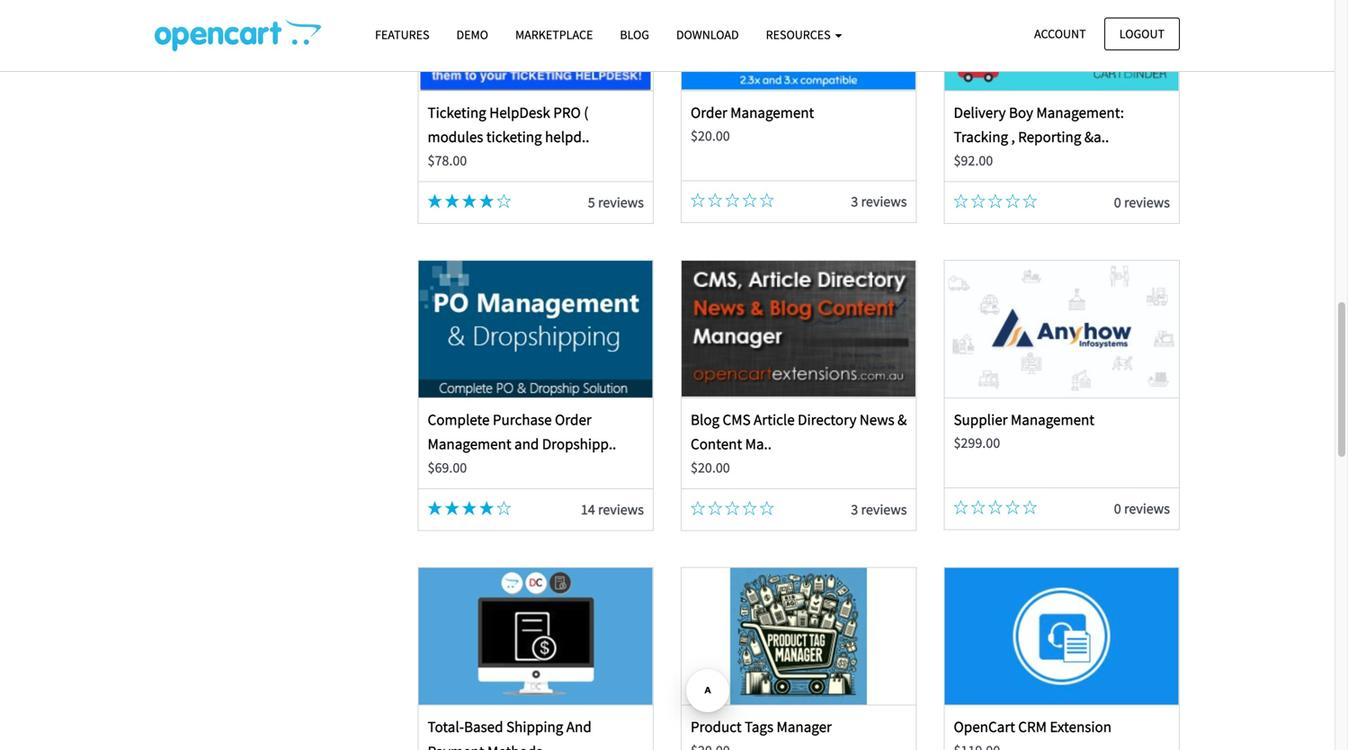Task type: describe. For each thing, give the bounding box(es) containing it.
3 for order management
[[852, 193, 859, 211]]

purchase
[[493, 410, 552, 429]]

ma..
[[746, 435, 772, 454]]

14
[[581, 501, 596, 519]]

pro
[[554, 103, 581, 122]]

reviews for delivery boy management: tracking , reporting &a..
[[1125, 193, 1171, 211]]

opencart
[[954, 718, 1016, 737]]

management inside complete purchase order management and dropshipp.. $69.00
[[428, 435, 512, 454]]

news
[[860, 410, 895, 429]]

features
[[375, 27, 430, 43]]

supplier management link
[[954, 410, 1095, 429]]

supplier management $299.00
[[954, 410, 1095, 452]]

0 reviews for supplier management
[[1115, 500, 1171, 518]]

boy
[[1010, 103, 1034, 122]]

demo
[[457, 27, 489, 43]]

supplier
[[954, 410, 1008, 429]]

and
[[567, 718, 592, 737]]

directory
[[798, 410, 857, 429]]

delivery boy management: tracking , reporting &a.. image
[[946, 0, 1180, 90]]

opencart extensions image
[[155, 19, 321, 51]]

3 reviews for blog cms article directory news & content ma..
[[852, 501, 908, 519]]

total-based shipping and payment methods image
[[419, 568, 653, 705]]

reviews for complete purchase order management and dropshipp..
[[598, 501, 644, 519]]

blog cms article directory news & content ma.. image
[[682, 261, 916, 398]]

dropshipp..
[[542, 435, 617, 454]]

(
[[584, 103, 589, 122]]

article
[[754, 410, 795, 429]]

3 reviews for order management
[[852, 193, 908, 211]]

&a..
[[1085, 127, 1110, 146]]

reviews for ticketing helpdesk pro ( modules ticketing helpd..
[[598, 193, 644, 211]]

ticketing
[[487, 127, 542, 146]]

delivery boy management: tracking , reporting &a.. $92.00
[[954, 103, 1125, 170]]

blog for blog cms article directory news & content ma.. $20.00
[[691, 410, 720, 429]]

reporting
[[1019, 127, 1082, 146]]

,
[[1012, 127, 1016, 146]]

helpdesk
[[490, 103, 551, 122]]

order inside 'order management $20.00'
[[691, 103, 728, 122]]

order inside complete purchase order management and dropshipp.. $69.00
[[555, 410, 592, 429]]

cms
[[723, 410, 751, 429]]

modules
[[428, 127, 484, 146]]

account link
[[1020, 18, 1102, 50]]

0 for delivery boy management: tracking , reporting &a..
[[1115, 193, 1122, 211]]

0 for supplier management
[[1115, 500, 1122, 518]]

product tags manager link
[[691, 718, 832, 737]]

complete purchase order management and dropshipp.. $69.00
[[428, 410, 617, 477]]

3 for blog cms article directory news & content ma..
[[852, 501, 859, 519]]

methods
[[488, 742, 543, 751]]

1 vertical spatial star light image
[[428, 501, 442, 516]]

blog cms article directory news & content ma.. $20.00
[[691, 410, 907, 477]]

opencart crm extension
[[954, 718, 1112, 737]]

logout link
[[1105, 18, 1181, 50]]

$20.00 inside blog cms article directory news & content ma.. $20.00
[[691, 459, 730, 477]]

tracking
[[954, 127, 1009, 146]]

supplier management image
[[946, 261, 1180, 398]]

download
[[677, 27, 739, 43]]

ticketing
[[428, 103, 487, 122]]

demo link
[[443, 19, 502, 51]]

and
[[515, 435, 539, 454]]

complete purchase order management and dropshipp.. image
[[419, 261, 653, 398]]



Task type: locate. For each thing, give the bounding box(es) containing it.
blog cms article directory news & content ma.. link
[[691, 410, 907, 454]]

1 vertical spatial 3 reviews
[[852, 501, 908, 519]]

0 vertical spatial star light image
[[480, 194, 494, 208]]

1 0 reviews from the top
[[1115, 193, 1171, 211]]

complete purchase order management and dropshipp.. link
[[428, 410, 617, 454]]

ticketing helpdesk pro ( modules ticketing helpd.. link
[[428, 103, 590, 146]]

0 horizontal spatial star light image
[[428, 501, 442, 516]]

resources link
[[753, 19, 856, 51]]

total-
[[428, 718, 464, 737]]

1 vertical spatial blog
[[691, 410, 720, 429]]

shipping
[[507, 718, 564, 737]]

management
[[731, 103, 815, 122], [1011, 410, 1095, 429], [428, 435, 512, 454]]

opencart crm extension image
[[946, 568, 1180, 705]]

management inside 'order management $20.00'
[[731, 103, 815, 122]]

order down download link
[[691, 103, 728, 122]]

opencart crm extension link
[[954, 718, 1112, 737]]

management inside the supplier management $299.00
[[1011, 410, 1095, 429]]

star light o image
[[691, 193, 706, 207], [708, 193, 723, 207], [760, 193, 775, 207], [497, 194, 511, 208], [972, 194, 986, 208], [954, 500, 969, 515], [972, 500, 986, 515], [1006, 500, 1021, 515], [497, 501, 511, 516], [708, 501, 723, 516], [726, 501, 740, 516], [760, 501, 775, 516]]

1 vertical spatial 3
[[852, 501, 859, 519]]

content
[[691, 435, 743, 454]]

2 0 from the top
[[1115, 500, 1122, 518]]

product
[[691, 718, 742, 737]]

management down complete at bottom left
[[428, 435, 512, 454]]

2 3 reviews from the top
[[852, 501, 908, 519]]

1 horizontal spatial blog
[[691, 410, 720, 429]]

total-based shipping and payment methods link
[[428, 718, 592, 751]]

helpd..
[[545, 127, 590, 146]]

1 vertical spatial $20.00
[[691, 459, 730, 477]]

0 vertical spatial blog
[[620, 27, 650, 43]]

0 vertical spatial 3 reviews
[[852, 193, 908, 211]]

0 vertical spatial order
[[691, 103, 728, 122]]

blog left download
[[620, 27, 650, 43]]

reviews for supplier management
[[1125, 500, 1171, 518]]

ticketing helpdesk pro ( modules ticketing helpd.. image
[[419, 0, 653, 90]]

2 vertical spatial management
[[428, 435, 512, 454]]

1 horizontal spatial star light image
[[480, 194, 494, 208]]

5 reviews
[[588, 193, 644, 211]]

blog for blog
[[620, 27, 650, 43]]

manager
[[777, 718, 832, 737]]

2 0 reviews from the top
[[1115, 500, 1171, 518]]

tags
[[745, 718, 774, 737]]

0 reviews for delivery boy management: tracking , reporting &a..
[[1115, 193, 1171, 211]]

blog link
[[607, 19, 663, 51]]

management right supplier
[[1011, 410, 1095, 429]]

$20.00 down order management 'link' on the right of the page
[[691, 127, 730, 145]]

marketplace link
[[502, 19, 607, 51]]

0 vertical spatial management
[[731, 103, 815, 122]]

blog
[[620, 27, 650, 43], [691, 410, 720, 429]]

$69.00
[[428, 459, 467, 477]]

reviews
[[862, 193, 908, 211], [598, 193, 644, 211], [1125, 193, 1171, 211], [1125, 500, 1171, 518], [598, 501, 644, 519], [862, 501, 908, 519]]

$20.00 down content
[[691, 459, 730, 477]]

logout
[[1120, 26, 1165, 42]]

star light o image
[[726, 193, 740, 207], [743, 193, 757, 207], [954, 194, 969, 208], [989, 194, 1003, 208], [1006, 194, 1021, 208], [1023, 194, 1038, 208], [989, 500, 1003, 515], [1023, 500, 1038, 515], [691, 501, 706, 516], [743, 501, 757, 516]]

product tags manager image
[[682, 568, 916, 705]]

&
[[898, 410, 907, 429]]

1 horizontal spatial order
[[691, 103, 728, 122]]

reviews for order management
[[862, 193, 908, 211]]

delivery
[[954, 103, 1007, 122]]

order management image
[[682, 0, 916, 90]]

resources
[[766, 27, 834, 43]]

complete
[[428, 410, 490, 429]]

management:
[[1037, 103, 1125, 122]]

2 horizontal spatial management
[[1011, 410, 1095, 429]]

total-based shipping and payment methods
[[428, 718, 592, 751]]

features link
[[362, 19, 443, 51]]

download link
[[663, 19, 753, 51]]

product tags manager
[[691, 718, 832, 737]]

0 vertical spatial 3
[[852, 193, 859, 211]]

blog up content
[[691, 410, 720, 429]]

management for order management
[[731, 103, 815, 122]]

blog inside blog cms article directory news & content ma.. $20.00
[[691, 410, 720, 429]]

star light image down $69.00 in the left of the page
[[428, 501, 442, 516]]

$20.00 inside 'order management $20.00'
[[691, 127, 730, 145]]

$299.00
[[954, 434, 1001, 452]]

management down order management image
[[731, 103, 815, 122]]

1 horizontal spatial management
[[731, 103, 815, 122]]

extension
[[1051, 718, 1112, 737]]

payment
[[428, 742, 485, 751]]

based
[[464, 718, 504, 737]]

star light image down ticketing helpdesk pro ( modules ticketing helpd.. $78.00
[[480, 194, 494, 208]]

0 reviews
[[1115, 193, 1171, 211], [1115, 500, 1171, 518]]

0
[[1115, 193, 1122, 211], [1115, 500, 1122, 518]]

0 vertical spatial 0 reviews
[[1115, 193, 1171, 211]]

crm
[[1019, 718, 1047, 737]]

3
[[852, 193, 859, 211], [852, 501, 859, 519]]

2 $20.00 from the top
[[691, 459, 730, 477]]

account
[[1035, 26, 1087, 42]]

order
[[691, 103, 728, 122], [555, 410, 592, 429]]

blog inside blog link
[[620, 27, 650, 43]]

3 reviews
[[852, 193, 908, 211], [852, 501, 908, 519]]

1 3 from the top
[[852, 193, 859, 211]]

0 horizontal spatial blog
[[620, 27, 650, 43]]

1 vertical spatial 0
[[1115, 500, 1122, 518]]

14 reviews
[[581, 501, 644, 519]]

0 horizontal spatial order
[[555, 410, 592, 429]]

order management link
[[691, 103, 815, 122]]

order up dropshipp..
[[555, 410, 592, 429]]

0 vertical spatial 0
[[1115, 193, 1122, 211]]

1 vertical spatial 0 reviews
[[1115, 500, 1171, 518]]

order management $20.00
[[691, 103, 815, 145]]

$78.00
[[428, 152, 467, 170]]

1 3 reviews from the top
[[852, 193, 908, 211]]

0 vertical spatial $20.00
[[691, 127, 730, 145]]

1 vertical spatial management
[[1011, 410, 1095, 429]]

1 vertical spatial order
[[555, 410, 592, 429]]

$20.00
[[691, 127, 730, 145], [691, 459, 730, 477]]

0 horizontal spatial management
[[428, 435, 512, 454]]

1 $20.00 from the top
[[691, 127, 730, 145]]

star light image
[[428, 194, 442, 208], [445, 194, 460, 208], [462, 194, 477, 208], [445, 501, 460, 516], [462, 501, 477, 516], [480, 501, 494, 516]]

1 0 from the top
[[1115, 193, 1122, 211]]

$92.00
[[954, 152, 994, 170]]

star light image
[[480, 194, 494, 208], [428, 501, 442, 516]]

reviews for blog cms article directory news & content ma..
[[862, 501, 908, 519]]

delivery boy management: tracking , reporting &a.. link
[[954, 103, 1125, 146]]

marketplace
[[516, 27, 593, 43]]

5
[[588, 193, 596, 211]]

management for supplier management
[[1011, 410, 1095, 429]]

2 3 from the top
[[852, 501, 859, 519]]

ticketing helpdesk pro ( modules ticketing helpd.. $78.00
[[428, 103, 590, 170]]



Task type: vqa. For each thing, say whether or not it's contained in the screenshot.


